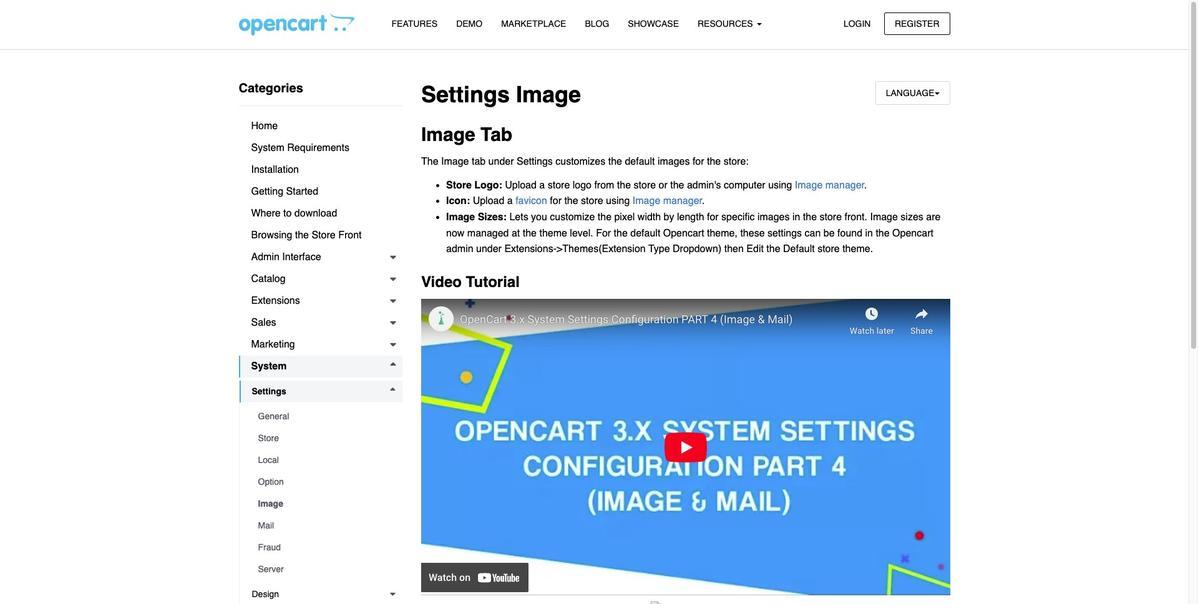 Task type: locate. For each thing, give the bounding box(es) containing it.
1 horizontal spatial opencart
[[893, 228, 934, 239]]

1 horizontal spatial image manager link
[[795, 180, 865, 191]]

settings
[[768, 228, 802, 239]]

in
[[793, 212, 801, 223], [866, 228, 874, 239]]

in right "found"
[[866, 228, 874, 239]]

specific
[[722, 212, 755, 223]]

default down width
[[631, 228, 661, 239]]

catalog
[[251, 274, 286, 285]]

opencart down length
[[664, 228, 705, 239]]

2 system from the top
[[251, 361, 287, 372]]

1 vertical spatial upload
[[473, 196, 505, 207]]

local link
[[246, 450, 403, 471]]

the up 'can'
[[804, 212, 817, 223]]

images inside lets you customize the pixel width by length for specific images in the store front.  image sizes are now managed at the theme level.  for the default opencart theme, these settings can be found in the opencart admin under extensions->themes(extension type dropdown) then edit the default store theme.
[[758, 212, 790, 223]]

0 horizontal spatial store
[[258, 433, 279, 443]]

manager up front.
[[826, 180, 865, 191]]

then
[[725, 244, 744, 255]]

2 vertical spatial for
[[708, 212, 719, 223]]

at
[[512, 228, 520, 239]]

logo
[[573, 180, 592, 191]]

store up icon:
[[446, 180, 472, 191]]

1 vertical spatial .
[[703, 196, 705, 207]]

for inside store logo: upload a store logo from the store or the admin's computer using image manager . icon: upload a favicon for the store using image manager .
[[550, 196, 562, 207]]

default
[[625, 156, 655, 167], [631, 228, 661, 239]]

settings link
[[239, 381, 403, 403]]

image manager link up front.
[[795, 180, 865, 191]]

store for store
[[258, 433, 279, 443]]

1 horizontal spatial in
[[866, 228, 874, 239]]

image inside lets you customize the pixel width by length for specific images in the store front.  image sizes are now managed at the theme level.  for the default opencart theme, these settings can be found in the opencart admin under extensions->themes(extension type dropdown) then edit the default store theme.
[[871, 212, 899, 223]]

system down home
[[251, 142, 285, 154]]

dropdown)
[[673, 244, 722, 255]]

fraud link
[[246, 537, 403, 559]]

these
[[741, 228, 765, 239]]

the right "found"
[[876, 228, 890, 239]]

browsing the store front
[[251, 230, 362, 241]]

image manager link up the "by"
[[633, 196, 703, 207]]

the right edit
[[767, 244, 781, 255]]

system link
[[239, 356, 403, 378]]

manager
[[826, 180, 865, 191], [664, 196, 703, 207]]

2 horizontal spatial store
[[446, 180, 472, 191]]

from
[[595, 180, 615, 191]]

mail
[[258, 521, 274, 531]]

0 vertical spatial using
[[769, 180, 793, 191]]

the up customize
[[565, 196, 579, 207]]

login
[[844, 18, 871, 28]]

store
[[548, 180, 570, 191], [634, 180, 656, 191], [581, 196, 604, 207], [820, 212, 842, 223], [818, 244, 840, 255]]

requirements
[[287, 142, 350, 154]]

server link
[[246, 559, 403, 581]]

settings up general
[[252, 387, 286, 397]]

under
[[489, 156, 514, 167], [476, 244, 502, 255]]

default up store logo: upload a store logo from the store or the admin's computer using image manager . icon: upload a favicon for the store using image manager .
[[625, 156, 655, 167]]

browsing
[[251, 230, 292, 241]]

features link
[[382, 13, 447, 35]]

image manager link
[[795, 180, 865, 191], [633, 196, 703, 207]]

store
[[446, 180, 472, 191], [312, 230, 336, 241], [258, 433, 279, 443]]

admin
[[446, 244, 474, 255]]

0 vertical spatial upload
[[505, 180, 537, 191]]

1 system from the top
[[251, 142, 285, 154]]

1 horizontal spatial upload
[[505, 180, 537, 191]]

1 vertical spatial using
[[606, 196, 630, 207]]

customizes
[[556, 156, 606, 167]]

under right tab at the top of the page
[[489, 156, 514, 167]]

demo
[[457, 19, 483, 29]]

download
[[295, 208, 337, 219]]

under down managed
[[476, 244, 502, 255]]

0 horizontal spatial image manager link
[[633, 196, 703, 207]]

fraud
[[258, 543, 281, 553]]

1 vertical spatial default
[[631, 228, 661, 239]]

for up theme,
[[708, 212, 719, 223]]

1 vertical spatial in
[[866, 228, 874, 239]]

computer
[[724, 180, 766, 191]]

register
[[895, 18, 940, 28]]

0 vertical spatial store
[[446, 180, 472, 191]]

started
[[286, 186, 319, 197]]

0 horizontal spatial settings
[[252, 387, 286, 397]]

store inside store logo: upload a store logo from the store or the admin's computer using image manager . icon: upload a favicon for the store using image manager .
[[446, 180, 472, 191]]

a up favicon link
[[540, 180, 545, 191]]

store up local
[[258, 433, 279, 443]]

1 vertical spatial under
[[476, 244, 502, 255]]

0 horizontal spatial images
[[658, 156, 690, 167]]

2 vertical spatial settings
[[252, 387, 286, 397]]

blog link
[[576, 13, 619, 35]]

1 horizontal spatial images
[[758, 212, 790, 223]]

1 vertical spatial settings
[[517, 156, 553, 167]]

the up interface in the left top of the page
[[295, 230, 309, 241]]

for
[[693, 156, 705, 167], [550, 196, 562, 207], [708, 212, 719, 223]]

browsing the store front link
[[239, 225, 403, 247]]

you
[[531, 212, 548, 223]]

front
[[339, 230, 362, 241]]

0 horizontal spatial a
[[508, 196, 513, 207]]

0 horizontal spatial in
[[793, 212, 801, 223]]

1 vertical spatial system
[[251, 361, 287, 372]]

1 horizontal spatial for
[[693, 156, 705, 167]]

settings up image tab
[[422, 82, 510, 107]]

1 vertical spatial images
[[758, 212, 790, 223]]

tab
[[472, 156, 486, 167]]

lets you customize the pixel width by length for specific images in the store front.  image sizes are now managed at the theme level.  for the default opencart theme, these settings can be found in the opencart admin under extensions->themes(extension type dropdown) then edit the default store theme.
[[446, 212, 941, 255]]

1 vertical spatial manager
[[664, 196, 703, 207]]

2 vertical spatial store
[[258, 433, 279, 443]]

0 vertical spatial under
[[489, 156, 514, 167]]

installation link
[[239, 159, 403, 181]]

where
[[251, 208, 281, 219]]

home link
[[239, 116, 403, 137]]

for up admin's
[[693, 156, 705, 167]]

system down marketing
[[251, 361, 287, 372]]

admin interface link
[[239, 247, 403, 269]]

video tutorial
[[422, 273, 520, 291]]

using up pixel
[[606, 196, 630, 207]]

theme
[[540, 228, 568, 239]]

manager up length
[[664, 196, 703, 207]]

general link
[[246, 406, 403, 428]]

admin interface
[[251, 252, 321, 263]]

images up settings
[[758, 212, 790, 223]]

width
[[638, 212, 661, 223]]

a up lets at the top of page
[[508, 196, 513, 207]]

installation
[[251, 164, 299, 175]]

system for system
[[251, 361, 287, 372]]

1 horizontal spatial settings
[[422, 82, 510, 107]]

resources link
[[689, 13, 772, 35]]

system
[[251, 142, 285, 154], [251, 361, 287, 372]]

opencart down the sizes
[[893, 228, 934, 239]]

0 vertical spatial .
[[865, 180, 868, 191]]

1 horizontal spatial manager
[[826, 180, 865, 191]]

0 vertical spatial for
[[693, 156, 705, 167]]

store down 'logo'
[[581, 196, 604, 207]]

upload down the logo:
[[473, 196, 505, 207]]

settings up favicon link
[[517, 156, 553, 167]]

upload up favicon
[[505, 180, 537, 191]]

theme.
[[843, 244, 874, 255]]

image tab
[[422, 124, 513, 146]]

interface
[[282, 252, 321, 263]]

in up settings
[[793, 212, 801, 223]]

. down admin's
[[703, 196, 705, 207]]

0 horizontal spatial for
[[550, 196, 562, 207]]

using right "computer"
[[769, 180, 793, 191]]

managed
[[468, 228, 509, 239]]

0 horizontal spatial using
[[606, 196, 630, 207]]

1 vertical spatial store
[[312, 230, 336, 241]]

for up customize
[[550, 196, 562, 207]]

2 horizontal spatial for
[[708, 212, 719, 223]]

store down where to download link
[[312, 230, 336, 241]]

0 vertical spatial a
[[540, 180, 545, 191]]

. up front.
[[865, 180, 868, 191]]

resources
[[698, 19, 756, 29]]

getting started link
[[239, 181, 403, 203]]

images up the or
[[658, 156, 690, 167]]

0 vertical spatial system
[[251, 142, 285, 154]]

1 vertical spatial for
[[550, 196, 562, 207]]

0 vertical spatial image manager link
[[795, 180, 865, 191]]

1 horizontal spatial store
[[312, 230, 336, 241]]

admin
[[251, 252, 280, 263]]

1 opencart from the left
[[664, 228, 705, 239]]

tab
[[481, 124, 513, 146]]

design link
[[239, 584, 403, 604]]

store left 'logo'
[[548, 180, 570, 191]]

under inside lets you customize the pixel width by length for specific images in the store front.  image sizes are now managed at the theme level.  for the default opencart theme, these settings can be found in the opencart admin under extensions->themes(extension type dropdown) then edit the default store theme.
[[476, 244, 502, 255]]

the down pixel
[[614, 228, 628, 239]]

system for system requirements
[[251, 142, 285, 154]]

where to download link
[[239, 203, 403, 225]]

opencart - open source shopping cart solution image
[[239, 13, 354, 36]]

0 vertical spatial settings
[[422, 82, 510, 107]]

login link
[[834, 12, 882, 35]]

system requirements link
[[239, 137, 403, 159]]

0 horizontal spatial opencart
[[664, 228, 705, 239]]

opencart
[[664, 228, 705, 239], [893, 228, 934, 239]]



Task type: vqa. For each thing, say whether or not it's contained in the screenshot.
the top 'images'
yes



Task type: describe. For each thing, give the bounding box(es) containing it.
for inside lets you customize the pixel width by length for specific images in the store front.  image sizes are now managed at the theme level.  for the default opencart theme, these settings can be found in the opencart admin under extensions->themes(extension type dropdown) then edit the default store theme.
[[708, 212, 719, 223]]

admin's
[[687, 180, 722, 191]]

1 horizontal spatial using
[[769, 180, 793, 191]]

front.
[[845, 212, 868, 223]]

1 horizontal spatial .
[[865, 180, 868, 191]]

design
[[252, 589, 279, 599]]

video
[[422, 273, 462, 291]]

sizes:
[[478, 212, 507, 223]]

0 horizontal spatial upload
[[473, 196, 505, 207]]

1 vertical spatial image manager link
[[633, 196, 703, 207]]

the image tab under settings customizes the default images for the store:
[[422, 156, 749, 167]]

be
[[824, 228, 835, 239]]

lets
[[510, 212, 529, 223]]

option
[[258, 477, 284, 487]]

the right from
[[617, 180, 631, 191]]

0 horizontal spatial .
[[703, 196, 705, 207]]

the up for
[[598, 212, 612, 223]]

store left the or
[[634, 180, 656, 191]]

option link
[[246, 471, 403, 493]]

>themes(extension
[[557, 244, 646, 255]]

logo:
[[475, 180, 503, 191]]

local
[[258, 455, 279, 465]]

settings image
[[422, 82, 581, 107]]

the left store: at the top
[[708, 156, 721, 167]]

getting
[[251, 186, 284, 197]]

general
[[258, 412, 289, 422]]

marketplace link
[[492, 13, 576, 35]]

language button
[[876, 81, 951, 105]]

0 vertical spatial in
[[793, 212, 801, 223]]

extensions
[[251, 295, 300, 307]]

store for store logo: upload a store logo from the store or the admin's computer using image manager . icon: upload a favicon for the store using image manager .
[[446, 180, 472, 191]]

the up from
[[609, 156, 623, 167]]

favicon
[[516, 196, 548, 207]]

found
[[838, 228, 863, 239]]

1 horizontal spatial a
[[540, 180, 545, 191]]

2 opencart from the left
[[893, 228, 934, 239]]

default inside lets you customize the pixel width by length for specific images in the store front.  image sizes are now managed at the theme level.  for the default opencart theme, these settings can be found in the opencart admin under extensions->themes(extension type dropdown) then edit the default store theme.
[[631, 228, 661, 239]]

system requirements
[[251, 142, 350, 154]]

are
[[927, 212, 941, 223]]

marketing
[[251, 339, 295, 350]]

store down be
[[818, 244, 840, 255]]

customize
[[550, 212, 595, 223]]

settings for settings image
[[422, 82, 510, 107]]

the right at
[[523, 228, 537, 239]]

catalog link
[[239, 269, 403, 290]]

by
[[664, 212, 675, 223]]

0 horizontal spatial manager
[[664, 196, 703, 207]]

theme,
[[708, 228, 738, 239]]

blog
[[585, 19, 610, 29]]

where to download
[[251, 208, 337, 219]]

home
[[251, 121, 278, 132]]

mail link
[[246, 515, 403, 537]]

can
[[805, 228, 821, 239]]

marketing link
[[239, 334, 403, 356]]

marketplace
[[502, 19, 567, 29]]

settings for "settings" link
[[252, 387, 286, 397]]

sales link
[[239, 312, 403, 334]]

for
[[596, 228, 611, 239]]

register link
[[885, 12, 951, 35]]

2 horizontal spatial settings
[[517, 156, 553, 167]]

store logo: upload a store logo from the store or the admin's computer using image manager . icon: upload a favicon for the store using image manager .
[[446, 180, 868, 207]]

edit
[[747, 244, 764, 255]]

showcase link
[[619, 13, 689, 35]]

sales
[[251, 317, 276, 328]]

showcase
[[628, 19, 679, 29]]

1 vertical spatial a
[[508, 196, 513, 207]]

demo link
[[447, 13, 492, 35]]

0 vertical spatial images
[[658, 156, 690, 167]]

store up be
[[820, 212, 842, 223]]

getting started
[[251, 186, 319, 197]]

setting image image
[[651, 601, 721, 604]]

sizes
[[901, 212, 924, 223]]

pixel
[[615, 212, 635, 223]]

image sizes:
[[446, 212, 507, 223]]

0 vertical spatial default
[[625, 156, 655, 167]]

categories
[[239, 81, 303, 96]]

the right the or
[[671, 180, 685, 191]]

0 vertical spatial manager
[[826, 180, 865, 191]]

default
[[784, 244, 815, 255]]

icon:
[[446, 196, 470, 207]]

language
[[887, 88, 935, 98]]

store:
[[724, 156, 749, 167]]

now
[[446, 228, 465, 239]]

type
[[649, 244, 670, 255]]

extensions link
[[239, 290, 403, 312]]

to
[[284, 208, 292, 219]]

store link
[[246, 428, 403, 450]]

favicon link
[[516, 196, 550, 207]]

or
[[659, 180, 668, 191]]



